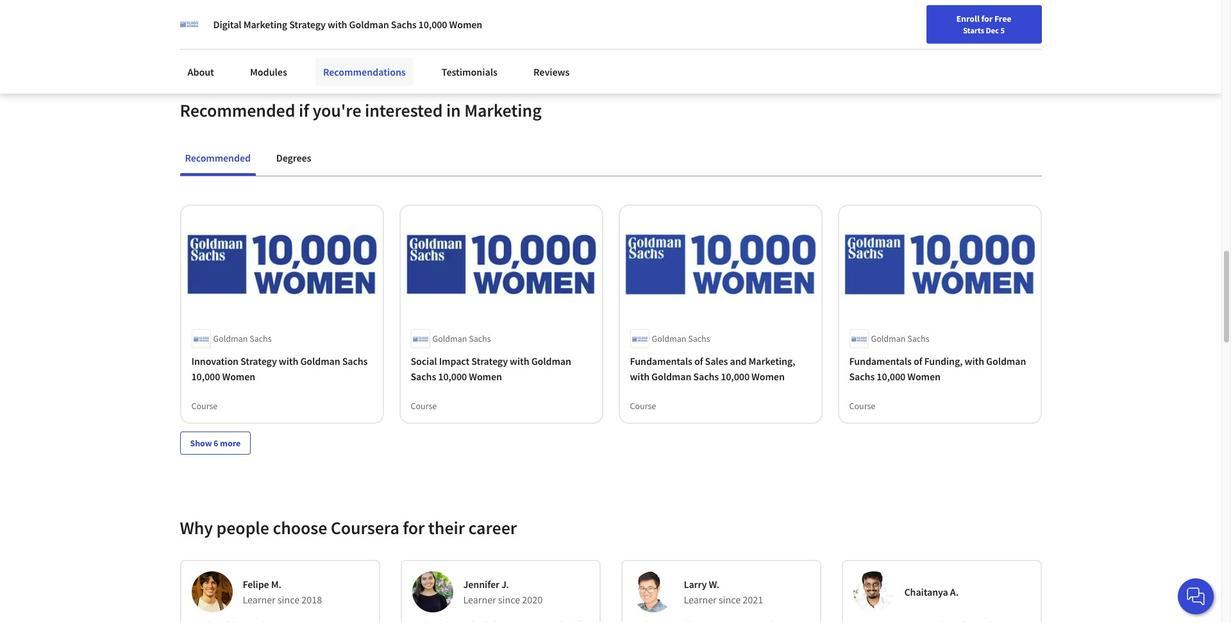 Task type: vqa. For each thing, say whether or not it's contained in the screenshot.
2nd of
yes



Task type: locate. For each thing, give the bounding box(es) containing it.
english button
[[953, 0, 1030, 42]]

strategy inside social impact strategy with goldman sachs 10,000 women
[[472, 355, 508, 367]]

since inside felipe m. learner since 2018
[[278, 593, 300, 606]]

of for funding,
[[914, 355, 923, 367]]

fundamentals for goldman
[[630, 355, 693, 367]]

2 horizontal spatial since
[[719, 593, 741, 606]]

0 horizontal spatial strategy
[[241, 355, 277, 367]]

goldman inside fundamentals of sales and marketing, with goldman sachs 10,000 women
[[652, 370, 692, 383]]

reviews link
[[526, 58, 578, 86]]

goldman inside fundamentals of funding, with goldman sachs 10,000 women
[[987, 355, 1027, 367]]

1 since from the left
[[278, 593, 300, 606]]

0 horizontal spatial marketing
[[244, 18, 288, 31]]

since inside jennifer j. learner since 2020
[[498, 593, 520, 606]]

1 horizontal spatial learner
[[464, 593, 496, 606]]

2 goldman sachs from the left
[[433, 333, 491, 344]]

with inside fundamentals of funding, with goldman sachs 10,000 women
[[965, 355, 985, 367]]

strategy inside innovation strategy with goldman sachs 10,000 women
[[241, 355, 277, 367]]

chat with us image
[[1186, 586, 1207, 607]]

1 horizontal spatial of
[[914, 355, 923, 367]]

since down w.
[[719, 593, 741, 606]]

fundamentals inside fundamentals of sales and marketing, with goldman sachs 10,000 women
[[630, 355, 693, 367]]

marketing right in
[[465, 99, 542, 122]]

strategy
[[289, 18, 326, 31], [241, 355, 277, 367], [472, 355, 508, 367]]

of left sales
[[695, 355, 704, 367]]

0 horizontal spatial learner
[[243, 593, 276, 606]]

10,000
[[419, 18, 448, 31], [192, 370, 220, 383], [438, 370, 467, 383], [721, 370, 750, 383], [877, 370, 906, 383]]

enroll for free starts dec 5
[[957, 13, 1012, 35]]

of inside fundamentals of sales and marketing, with goldman sachs 10,000 women
[[695, 355, 704, 367]]

1 horizontal spatial for
[[982, 13, 993, 24]]

since
[[278, 593, 300, 606], [498, 593, 520, 606], [719, 593, 741, 606]]

0 horizontal spatial of
[[695, 355, 704, 367]]

2021
[[743, 593, 764, 606]]

0 horizontal spatial since
[[278, 593, 300, 606]]

about
[[188, 65, 214, 78]]

learner for larry
[[684, 593, 717, 606]]

of left funding, at the bottom
[[914, 355, 923, 367]]

felipe m. learner since 2018
[[243, 578, 322, 606]]

learner inside felipe m. learner since 2018
[[243, 593, 276, 606]]

and
[[731, 355, 747, 367]]

for up dec
[[982, 13, 993, 24]]

strategy right impact
[[472, 355, 508, 367]]

m.
[[271, 578, 282, 591]]

j.
[[502, 578, 509, 591]]

with
[[328, 18, 347, 31], [279, 355, 299, 367], [510, 355, 530, 367], [965, 355, 985, 367], [630, 370, 650, 383]]

course for innovation strategy with goldman sachs 10,000 women
[[192, 400, 218, 412]]

more
[[220, 437, 241, 449]]

english
[[976, 14, 1007, 27]]

larry
[[684, 578, 707, 591]]

learner
[[243, 593, 276, 606], [464, 593, 496, 606], [684, 593, 717, 606]]

10,000 inside fundamentals of funding, with goldman sachs 10,000 women
[[877, 370, 906, 383]]

sachs inside fundamentals of funding, with goldman sachs 10,000 women
[[850, 370, 875, 383]]

learner inside the larry w. learner since 2021
[[684, 593, 717, 606]]

strategy right 'innovation' at bottom left
[[241, 355, 277, 367]]

women down funding, at the bottom
[[908, 370, 941, 383]]

with inside social impact strategy with goldman sachs 10,000 women
[[510, 355, 530, 367]]

1 fundamentals from the left
[[630, 355, 693, 367]]

women down 'innovation' at bottom left
[[222, 370, 255, 383]]

since for j.
[[498, 593, 520, 606]]

women up the testimonials
[[449, 18, 483, 31]]

goldman sachs image
[[180, 15, 198, 33]]

recommended for recommended if you're interested in marketing
[[180, 99, 295, 122]]

sales
[[706, 355, 729, 367]]

about link
[[180, 58, 222, 86]]

show 6 more button
[[180, 432, 251, 455]]

of for sales
[[695, 355, 704, 367]]

of
[[695, 355, 704, 367], [914, 355, 923, 367]]

for inside enroll for free starts dec 5
[[982, 13, 993, 24]]

0 horizontal spatial fundamentals
[[630, 355, 693, 367]]

goldman sachs up sales
[[652, 333, 711, 344]]

goldman sachs up fundamentals of funding, with goldman sachs 10,000 women
[[872, 333, 930, 344]]

goldman
[[349, 18, 389, 31], [213, 333, 248, 344], [433, 333, 467, 344], [652, 333, 687, 344], [872, 333, 906, 344], [301, 355, 340, 367], [532, 355, 572, 367], [987, 355, 1027, 367], [652, 370, 692, 383]]

goldman sachs up impact
[[433, 333, 491, 344]]

people
[[217, 516, 269, 539]]

women down marketing,
[[752, 370, 785, 383]]

fundamentals inside fundamentals of funding, with goldman sachs 10,000 women
[[850, 355, 912, 367]]

career
[[469, 516, 517, 539]]

recommended
[[180, 99, 295, 122], [185, 151, 251, 164]]

women down impact
[[469, 370, 502, 383]]

women
[[449, 18, 483, 31], [222, 370, 255, 383], [469, 370, 502, 383], [752, 370, 785, 383], [908, 370, 941, 383]]

for left their
[[403, 516, 425, 539]]

goldman sachs
[[213, 333, 272, 344], [433, 333, 491, 344], [652, 333, 711, 344], [872, 333, 930, 344]]

since down "m."
[[278, 593, 300, 606]]

2 learner from the left
[[464, 593, 496, 606]]

0 vertical spatial for
[[982, 13, 993, 24]]

w.
[[709, 578, 720, 591]]

1 learner from the left
[[243, 593, 276, 606]]

since inside the larry w. learner since 2021
[[719, 593, 741, 606]]

fundamentals left sales
[[630, 355, 693, 367]]

since for m.
[[278, 593, 300, 606]]

women inside social impact strategy with goldman sachs 10,000 women
[[469, 370, 502, 383]]

marketing
[[244, 18, 288, 31], [465, 99, 542, 122]]

2 horizontal spatial strategy
[[472, 355, 508, 367]]

2 since from the left
[[498, 593, 520, 606]]

why
[[180, 516, 213, 539]]

fundamentals of sales and marketing, with goldman sachs 10,000 women
[[630, 355, 796, 383]]

1 horizontal spatial since
[[498, 593, 520, 606]]

4 course from the left
[[850, 400, 876, 412]]

women inside fundamentals of sales and marketing, with goldman sachs 10,000 women
[[752, 370, 785, 383]]

degrees button
[[271, 142, 317, 173]]

sachs
[[391, 18, 417, 31], [250, 333, 272, 344], [469, 333, 491, 344], [689, 333, 711, 344], [908, 333, 930, 344], [342, 355, 368, 367], [411, 370, 436, 383], [694, 370, 719, 383], [850, 370, 875, 383]]

2 horizontal spatial learner
[[684, 593, 717, 606]]

show
[[190, 437, 212, 449]]

1 vertical spatial recommended
[[185, 151, 251, 164]]

2 of from the left
[[914, 355, 923, 367]]

marketing right digital
[[244, 18, 288, 31]]

course
[[192, 400, 218, 412], [411, 400, 437, 412], [630, 400, 657, 412], [850, 400, 876, 412]]

learner inside jennifer j. learner since 2020
[[464, 593, 496, 606]]

for
[[982, 13, 993, 24], [403, 516, 425, 539]]

strategy up the modules link
[[289, 18, 326, 31]]

chaitanya a.
[[905, 586, 959, 598]]

1 of from the left
[[695, 355, 704, 367]]

learner down 'felipe'
[[243, 593, 276, 606]]

fundamentals left funding, at the bottom
[[850, 355, 912, 367]]

goldman sachs up 'innovation' at bottom left
[[213, 333, 272, 344]]

free
[[995, 13, 1012, 24]]

1 course from the left
[[192, 400, 218, 412]]

dec
[[987, 25, 1000, 35]]

3 since from the left
[[719, 593, 741, 606]]

10,000 for fundamentals of funding, with goldman sachs 10,000 women
[[877, 370, 906, 383]]

social impact strategy with goldman sachs 10,000 women link
[[411, 353, 592, 384]]

of inside fundamentals of funding, with goldman sachs 10,000 women
[[914, 355, 923, 367]]

learner down 'jennifer'
[[464, 593, 496, 606]]

fundamentals
[[630, 355, 693, 367], [850, 355, 912, 367]]

2 course from the left
[[411, 400, 437, 412]]

10,000 inside social impact strategy with goldman sachs 10,000 women
[[438, 370, 467, 383]]

1 horizontal spatial strategy
[[289, 18, 326, 31]]

women inside fundamentals of funding, with goldman sachs 10,000 women
[[908, 370, 941, 383]]

4 goldman sachs from the left
[[872, 333, 930, 344]]

learner down larry
[[684, 593, 717, 606]]

1 vertical spatial marketing
[[465, 99, 542, 122]]

learner for jennifer
[[464, 593, 496, 606]]

funding,
[[925, 355, 963, 367]]

3 learner from the left
[[684, 593, 717, 606]]

recommendations
[[323, 65, 406, 78]]

with inside innovation strategy with goldman sachs 10,000 women
[[279, 355, 299, 367]]

0 vertical spatial recommended
[[180, 99, 295, 122]]

None search field
[[183, 8, 491, 34]]

1 horizontal spatial fundamentals
[[850, 355, 912, 367]]

1 goldman sachs from the left
[[213, 333, 272, 344]]

3 course from the left
[[630, 400, 657, 412]]

2 fundamentals from the left
[[850, 355, 912, 367]]

3 goldman sachs from the left
[[652, 333, 711, 344]]

innovation
[[192, 355, 239, 367]]

degrees
[[276, 151, 311, 164]]

goldman sachs for with
[[213, 333, 272, 344]]

recommended inside recommended button
[[185, 151, 251, 164]]

0 vertical spatial marketing
[[244, 18, 288, 31]]

0 horizontal spatial for
[[403, 516, 425, 539]]

innovation strategy with goldman sachs 10,000 women link
[[192, 353, 372, 384]]

goldman sachs for strategy
[[433, 333, 491, 344]]

goldman sachs for sales
[[652, 333, 711, 344]]

goldman inside innovation strategy with goldman sachs 10,000 women
[[301, 355, 340, 367]]

since down j.
[[498, 593, 520, 606]]

reviews
[[534, 65, 570, 78]]

women for social impact strategy with goldman sachs 10,000 women
[[469, 370, 502, 383]]

recommended for recommended
[[185, 151, 251, 164]]



Task type: describe. For each thing, give the bounding box(es) containing it.
fundamentals for 10,000
[[850, 355, 912, 367]]

chaitanya
[[905, 586, 949, 598]]

fundamentals of sales and marketing, with goldman sachs 10,000 women link
[[630, 353, 811, 384]]

felipe
[[243, 578, 269, 591]]

goldman sachs for funding,
[[872, 333, 930, 344]]

1 horizontal spatial marketing
[[465, 99, 542, 122]]

fundamentals of funding, with goldman sachs 10,000 women link
[[850, 353, 1031, 384]]

social
[[411, 355, 437, 367]]

women for digital marketing strategy with goldman sachs 10,000 women
[[449, 18, 483, 31]]

sachs inside innovation strategy with goldman sachs 10,000 women
[[342, 355, 368, 367]]

digital
[[213, 18, 242, 31]]

recommendations link
[[316, 58, 414, 86]]

collection element
[[172, 176, 1050, 475]]

learner for felipe
[[243, 593, 276, 606]]

enroll
[[957, 13, 980, 24]]

with for fundamentals
[[965, 355, 985, 367]]

jennifer j. learner since 2020
[[464, 578, 543, 606]]

show 6 more
[[190, 437, 241, 449]]

1 vertical spatial for
[[403, 516, 425, 539]]

shopping cart: 1 item image
[[922, 10, 947, 30]]

10,000 for social impact strategy with goldman sachs 10,000 women
[[438, 370, 467, 383]]

modules
[[250, 65, 287, 78]]

larry w. learner since 2021
[[684, 578, 764, 606]]

course for fundamentals of sales and marketing, with goldman sachs 10,000 women
[[630, 400, 657, 412]]

impact
[[439, 355, 470, 367]]

strategy for social
[[472, 355, 508, 367]]

a.
[[951, 586, 959, 598]]

testimonials link
[[434, 58, 506, 86]]

women for fundamentals of funding, with goldman sachs 10,000 women
[[908, 370, 941, 383]]

modules link
[[242, 58, 295, 86]]

with inside fundamentals of sales and marketing, with goldman sachs 10,000 women
[[630, 370, 650, 383]]

2020
[[523, 593, 543, 606]]

you're
[[313, 99, 362, 122]]

sachs inside fundamentals of sales and marketing, with goldman sachs 10,000 women
[[694, 370, 719, 383]]

2018
[[302, 593, 322, 606]]

recommendation tabs tab list
[[180, 142, 1042, 176]]

10,000 for digital marketing strategy with goldman sachs 10,000 women
[[419, 18, 448, 31]]

digital marketing strategy with goldman sachs 10,000 women
[[213, 18, 483, 31]]

sachs inside social impact strategy with goldman sachs 10,000 women
[[411, 370, 436, 383]]

choose
[[273, 516, 327, 539]]

jennifer
[[464, 578, 500, 591]]

women inside innovation strategy with goldman sachs 10,000 women
[[222, 370, 255, 383]]

6
[[214, 437, 218, 449]]

innovation strategy with goldman sachs 10,000 women
[[192, 355, 368, 383]]

their
[[429, 516, 465, 539]]

marketing,
[[749, 355, 796, 367]]

goldman inside social impact strategy with goldman sachs 10,000 women
[[532, 355, 572, 367]]

with for digital
[[328, 18, 347, 31]]

10,000 inside innovation strategy with goldman sachs 10,000 women
[[192, 370, 220, 383]]

course for fundamentals of funding, with goldman sachs 10,000 women
[[850, 400, 876, 412]]

testimonials
[[442, 65, 498, 78]]

why people choose coursera for their career
[[180, 516, 517, 539]]

since for w.
[[719, 593, 741, 606]]

course for social impact strategy with goldman sachs 10,000 women
[[411, 400, 437, 412]]

with for social
[[510, 355, 530, 367]]

strategy for digital
[[289, 18, 326, 31]]

in
[[447, 99, 461, 122]]

10,000 inside fundamentals of sales and marketing, with goldman sachs 10,000 women
[[721, 370, 750, 383]]

recommended if you're interested in marketing
[[180, 99, 542, 122]]

starts
[[964, 25, 985, 35]]

5
[[1001, 25, 1005, 35]]

interested
[[365, 99, 443, 122]]

fundamentals of funding, with goldman sachs 10,000 women
[[850, 355, 1027, 383]]

recommended button
[[180, 142, 256, 173]]

social impact strategy with goldman sachs 10,000 women
[[411, 355, 572, 383]]

coursera
[[331, 516, 400, 539]]

if
[[299, 99, 309, 122]]



